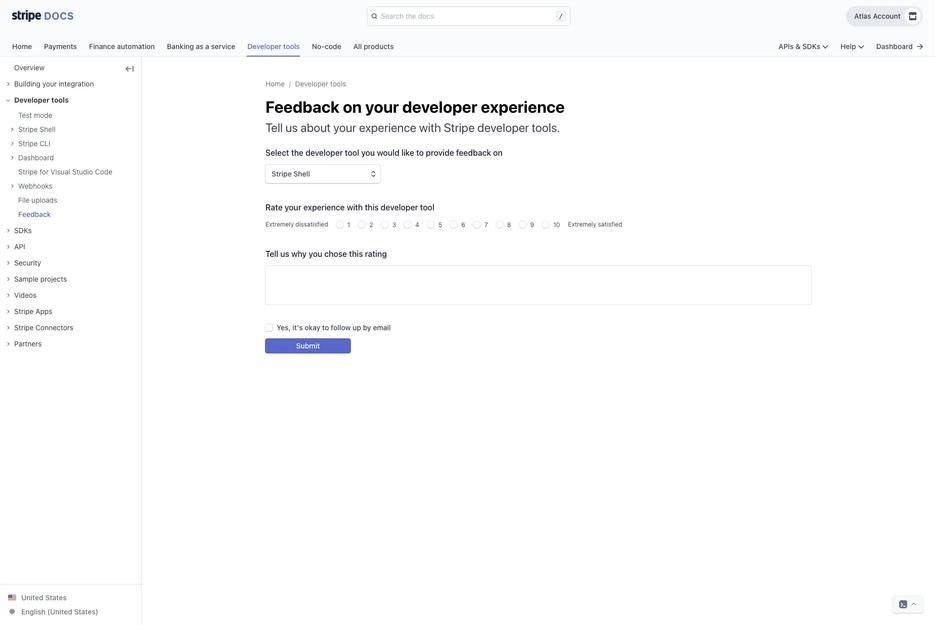 Task type: vqa. For each thing, say whether or not it's contained in the screenshot.
developer
yes



Task type: describe. For each thing, give the bounding box(es) containing it.
okay
[[305, 323, 320, 332]]

file uploads
[[18, 196, 57, 204]]

webhooks
[[18, 182, 52, 190]]

building your integration link
[[6, 79, 94, 89]]

help
[[841, 42, 856, 51]]

partners link
[[6, 339, 42, 349]]

payments link
[[44, 39, 89, 57]]

dropdown closed image for stripe shell
[[10, 127, 14, 132]]

integration
[[59, 79, 94, 88]]

0 horizontal spatial tool
[[345, 148, 359, 157]]

sdks inside apis & sdks button
[[803, 42, 820, 51]]

stripe cli link
[[10, 139, 50, 149]]

1 vertical spatial experience
[[359, 120, 416, 135]]

extremely for extremely dissatisfied
[[266, 221, 294, 228]]

2 vertical spatial developer tools link
[[6, 95, 112, 105]]

finance automation link
[[89, 39, 167, 57]]

stripe for connectors
[[14, 323, 34, 332]]

api link
[[6, 242, 25, 252]]

stripe for visual studio code link
[[10, 167, 112, 177]]

united
[[21, 593, 43, 602]]

code
[[325, 42, 341, 51]]

dropdown closed image for security
[[6, 261, 10, 265]]

products
[[364, 42, 394, 51]]

stripe for shell
[[18, 125, 38, 134]]

studio
[[72, 167, 93, 176]]

home inside tab list
[[12, 42, 32, 51]]

tools inside tab list
[[283, 42, 300, 51]]

dropdown closed image for webhooks
[[10, 184, 14, 188]]

developer tools inside tab list
[[247, 42, 300, 51]]

file
[[18, 196, 30, 204]]

1 vertical spatial this
[[349, 249, 363, 258]]

1 vertical spatial dashboard
[[18, 153, 54, 162]]

1 vertical spatial tool
[[420, 203, 434, 212]]

dropdown open image
[[6, 98, 10, 102]]

stripe inside feedback on your developer experience tell us about your experience with stripe developer tools.
[[444, 120, 475, 135]]

developer up feedback
[[477, 120, 529, 135]]

test mode link
[[10, 110, 52, 120]]

united states
[[21, 593, 67, 602]]

a
[[205, 42, 209, 51]]

tell inside feedback on your developer experience tell us about your experience with stripe developer tools.
[[266, 120, 283, 135]]

1 vertical spatial developer tools link
[[295, 79, 346, 88]]

tab list containing home
[[12, 39, 394, 57]]

1
[[347, 221, 350, 229]]

test
[[18, 111, 32, 119]]

apis & sdks
[[779, 42, 820, 51]]

dropdown closed image for partners
[[6, 342, 10, 346]]

0 vertical spatial to
[[416, 148, 424, 157]]

english (united states)
[[21, 607, 98, 616]]

sdks inside sdks link
[[14, 226, 32, 235]]

security link
[[6, 258, 41, 268]]

extremely dissatisfied
[[266, 221, 328, 228]]

tell us why you chose this rating
[[266, 249, 387, 258]]

all products link
[[353, 39, 394, 57]]

extremely for extremely satisfied
[[568, 221, 596, 228]]

partners
[[14, 339, 42, 348]]

dropdown closed image for api
[[6, 245, 10, 249]]

0 horizontal spatial developer
[[14, 96, 50, 104]]

code
[[95, 167, 112, 176]]

select
[[266, 148, 289, 157]]

stripe shell
[[18, 125, 55, 134]]

follow
[[331, 323, 351, 332]]

mode
[[34, 111, 52, 119]]

english (united states) button
[[8, 607, 98, 617]]

all products
[[353, 42, 394, 51]]

2 vertical spatial tools
[[51, 96, 69, 104]]

0 horizontal spatial dashboard link
[[10, 153, 54, 163]]

up
[[353, 323, 361, 332]]

feedback
[[456, 148, 491, 157]]

united states button
[[8, 593, 67, 603]]

why
[[291, 249, 307, 258]]

stripe apps
[[14, 307, 52, 316]]

dropdown closed image for stripe apps
[[6, 310, 10, 314]]

/
[[559, 12, 563, 20]]

payments
[[44, 42, 77, 51]]

atlas account button
[[846, 6, 923, 26]]

dropdown closed image for sdks
[[6, 229, 10, 233]]

would
[[377, 148, 399, 157]]

security
[[14, 258, 41, 267]]

feedback for feedback on your developer experience tell us about your experience with stripe developer tools.
[[266, 97, 339, 116]]

help button
[[841, 41, 864, 52]]

1 horizontal spatial you
[[361, 148, 375, 157]]

feedback link
[[10, 209, 51, 220]]

sample projects
[[14, 275, 67, 283]]

connectors
[[36, 323, 73, 332]]

videos
[[14, 291, 37, 299]]

extremely satisfied
[[568, 221, 622, 228]]

yes, it's okay to follow up by email
[[277, 323, 391, 332]]

sample projects link
[[6, 274, 67, 284]]

chose
[[324, 249, 347, 258]]

rate your experience with this developer tool
[[266, 203, 434, 212]]

stripe connectors
[[14, 323, 73, 332]]

rate
[[266, 203, 283, 212]]

email
[[373, 323, 391, 332]]

finance automation
[[89, 42, 155, 51]]

6
[[461, 221, 465, 229]]

about
[[301, 120, 331, 135]]

1 horizontal spatial dashboard
[[876, 42, 913, 51]]

banking as a service
[[167, 42, 235, 51]]

states
[[45, 593, 67, 602]]

us image
[[8, 594, 16, 602]]

tools.
[[532, 120, 560, 135]]

an image of the stripe logo link
[[2, 0, 83, 34]]

0 horizontal spatial to
[[322, 323, 329, 332]]

sdks link
[[6, 226, 32, 236]]

test mode
[[18, 111, 52, 119]]

stripe apps link
[[6, 306, 52, 317]]

10
[[553, 221, 560, 229]]

cli
[[40, 139, 50, 148]]

dropdown closed image for stripe connectors
[[6, 326, 10, 330]]

uploads
[[31, 196, 57, 204]]



Task type: locate. For each thing, give the bounding box(es) containing it.
developer down about on the top left of the page
[[306, 148, 343, 157]]

1 vertical spatial on
[[493, 148, 503, 157]]

extremely
[[266, 221, 294, 228], [568, 221, 596, 228]]

extremely down rate
[[266, 221, 294, 228]]

english
[[21, 607, 46, 616]]

developer right service
[[247, 42, 281, 51]]

0 vertical spatial home
[[12, 42, 32, 51]]

you right why
[[309, 249, 322, 258]]

1 horizontal spatial experience
[[359, 120, 416, 135]]

us
[[286, 120, 298, 135], [280, 249, 289, 258]]

dropdown closed image down 'stripe cli' link
[[10, 156, 14, 160]]

dropdown closed image for dashboard
[[10, 156, 14, 160]]

atlas
[[854, 12, 871, 20]]

0 vertical spatial home link
[[12, 39, 44, 57]]

for
[[40, 167, 49, 176]]

developer up the 3
[[381, 203, 418, 212]]

dropdown closed image for videos
[[6, 293, 10, 297]]

tools left 'no-'
[[283, 42, 300, 51]]

no-
[[312, 42, 325, 51]]

dropdown closed image up api link
[[6, 229, 10, 233]]

stripe inside stripe connectors link
[[14, 323, 34, 332]]

dropdown closed image inside 'stripe cli' link
[[10, 142, 14, 146]]

developer tools up mode on the left of the page
[[14, 96, 69, 104]]

feedback on your developer experience tell us about your experience with stripe developer tools.
[[266, 97, 565, 135]]

None text field
[[266, 266, 811, 304]]

2 vertical spatial developer tools
[[14, 96, 69, 104]]

5 dropdown closed image from the top
[[6, 342, 10, 346]]

0 vertical spatial developer
[[247, 42, 281, 51]]

dropdown closed image left 'videos'
[[6, 293, 10, 297]]

you
[[361, 148, 375, 157], [309, 249, 322, 258]]

you left would
[[361, 148, 375, 157]]

dropdown closed image left stripe cli
[[10, 142, 14, 146]]

dropdown closed image up partners "link"
[[6, 326, 10, 330]]

dropdown closed image inside webhooks link
[[10, 184, 14, 188]]

your right building
[[42, 79, 57, 88]]

2
[[369, 221, 373, 229]]

1 horizontal spatial this
[[365, 203, 379, 212]]

satisfied
[[598, 221, 622, 228]]

developer up provide
[[402, 97, 477, 116]]

apps
[[36, 307, 52, 316]]

2 horizontal spatial experience
[[481, 97, 565, 116]]

0 horizontal spatial home link
[[12, 39, 44, 57]]

4 dropdown closed image from the top
[[6, 326, 10, 330]]

3
[[392, 221, 396, 229]]

banking
[[167, 42, 194, 51]]

us left why
[[280, 249, 289, 258]]

developer
[[402, 97, 477, 116], [477, 120, 529, 135], [306, 148, 343, 157], [381, 203, 418, 212]]

dropdown closed image inside partners "link"
[[6, 342, 10, 346]]

dropdown closed image inside stripe connectors link
[[6, 326, 10, 330]]

5
[[438, 221, 442, 229]]

1 horizontal spatial developer
[[247, 42, 281, 51]]

to right "okay"
[[322, 323, 329, 332]]

us left about on the top left of the page
[[286, 120, 298, 135]]

home
[[12, 42, 32, 51], [266, 79, 285, 88]]

dropdown closed image for stripe cli
[[10, 142, 14, 146]]

like
[[402, 148, 414, 157]]

stripe up partners "link"
[[14, 323, 34, 332]]

stripe up feedback
[[444, 120, 475, 135]]

stripe inside 'stripe shell' link
[[18, 125, 38, 134]]

yes,
[[277, 323, 291, 332]]

select the developer tool you would like to provide feedback on
[[266, 148, 503, 157]]

1 vertical spatial feedback
[[18, 210, 51, 218]]

0 horizontal spatial you
[[309, 249, 322, 258]]

apis & sdks button
[[779, 41, 829, 52]]

stripe inside 'stripe cli' link
[[18, 139, 38, 148]]

0 vertical spatial sdks
[[803, 42, 820, 51]]

stripe inside stripe for visual studio code "link"
[[18, 167, 38, 176]]

tool
[[345, 148, 359, 157], [420, 203, 434, 212]]

0 vertical spatial with
[[419, 120, 441, 135]]

2 vertical spatial experience
[[303, 203, 345, 212]]

1 horizontal spatial with
[[419, 120, 441, 135]]

dropdown closed image left the 'partners' at the left bottom
[[6, 342, 10, 346]]

stripe up webhooks link
[[18, 167, 38, 176]]

experience up tools.
[[481, 97, 565, 116]]

submit button
[[266, 339, 351, 353]]

shell
[[40, 125, 55, 134]]

stripe for visual studio code
[[18, 167, 112, 176]]

1 extremely from the left
[[266, 221, 294, 228]]

1 horizontal spatial home link
[[266, 79, 285, 88]]

stripe down 'stripe shell' link
[[18, 139, 38, 148]]

projects
[[40, 275, 67, 283]]

2 tell from the top
[[266, 249, 278, 258]]

0 horizontal spatial dashboard
[[18, 153, 54, 162]]

tab list
[[12, 39, 394, 57]]

the
[[291, 148, 303, 157]]

no-code link
[[312, 39, 353, 57]]

your up select the developer tool you would like to provide feedback on
[[365, 97, 399, 116]]

dashboard link down 'stripe cli' link
[[10, 153, 54, 163]]

developer down 'no-'
[[295, 79, 328, 88]]

1 vertical spatial tools
[[330, 79, 346, 88]]

0 horizontal spatial home
[[12, 42, 32, 51]]

1 horizontal spatial extremely
[[568, 221, 596, 228]]

experience up would
[[359, 120, 416, 135]]

0 horizontal spatial this
[[349, 249, 363, 258]]

1 dropdown closed image from the top
[[6, 82, 10, 86]]

dashboard down the account
[[876, 42, 913, 51]]

1 vertical spatial dashboard link
[[10, 153, 54, 163]]

dashboard down stripe cli
[[18, 153, 54, 162]]

sdks
[[803, 42, 820, 51], [14, 226, 32, 235]]

dropdown closed image down api link
[[6, 261, 10, 265]]

feedback inside feedback on your developer experience tell us about your experience with stripe developer tools.
[[266, 97, 339, 116]]

0 vertical spatial tool
[[345, 148, 359, 157]]

0 horizontal spatial feedback
[[18, 210, 51, 218]]

on inside feedback on your developer experience tell us about your experience with stripe developer tools.
[[343, 97, 362, 116]]

tools down no-code link at the top of page
[[330, 79, 346, 88]]

overview
[[14, 63, 45, 72]]

0 vertical spatial on
[[343, 97, 362, 116]]

dropdown closed image left api
[[6, 245, 10, 249]]

dropdown closed image for building your integration
[[6, 82, 10, 86]]

1 vertical spatial home link
[[266, 79, 285, 88]]

1 horizontal spatial tool
[[420, 203, 434, 212]]

developer up test mode link on the top of page
[[14, 96, 50, 104]]

1 vertical spatial with
[[347, 203, 363, 212]]

home link for payments link
[[12, 39, 44, 57]]

0 vertical spatial tools
[[283, 42, 300, 51]]

0 vertical spatial this
[[365, 203, 379, 212]]

1 vertical spatial sdks
[[14, 226, 32, 235]]

1 tell from the top
[[266, 120, 283, 135]]

1 vertical spatial us
[[280, 249, 289, 258]]

extremely right the 10
[[568, 221, 596, 228]]

1 horizontal spatial to
[[416, 148, 424, 157]]

Search the docs text field
[[379, 8, 554, 24]]

0 vertical spatial dashboard link
[[876, 41, 913, 52]]

1 vertical spatial developer
[[295, 79, 328, 88]]

us inside feedback on your developer experience tell us about your experience with stripe developer tools.
[[286, 120, 298, 135]]

with up 1
[[347, 203, 363, 212]]

banking as a service link
[[167, 39, 247, 57]]

1 horizontal spatial dashboard link
[[876, 41, 913, 52]]

it's
[[293, 323, 303, 332]]

your right about on the top left of the page
[[333, 120, 356, 135]]

dropdown closed image inside videos link
[[6, 293, 10, 297]]

dropdown closed image
[[10, 127, 14, 132], [10, 142, 14, 146], [10, 156, 14, 160], [10, 184, 14, 188], [6, 229, 10, 233], [6, 245, 10, 249], [6, 277, 10, 281], [6, 293, 10, 297]]

dropdown closed image left webhooks
[[10, 184, 14, 188]]

1 horizontal spatial home
[[266, 79, 285, 88]]

no-code
[[312, 42, 341, 51]]

1 vertical spatial developer tools
[[295, 79, 346, 88]]

(united
[[47, 607, 72, 616]]

0 vertical spatial you
[[361, 148, 375, 157]]

0 horizontal spatial with
[[347, 203, 363, 212]]

this left rating
[[349, 249, 363, 258]]

developer tools link
[[247, 39, 312, 57], [295, 79, 346, 88], [6, 95, 112, 105]]

as
[[196, 42, 203, 51]]

webhooks link
[[10, 181, 52, 191]]

on
[[343, 97, 362, 116], [493, 148, 503, 157]]

building
[[14, 79, 40, 88]]

stripe for for
[[18, 167, 38, 176]]

0 horizontal spatial sdks
[[14, 226, 32, 235]]

0 vertical spatial tell
[[266, 120, 283, 135]]

tools down building your integration
[[51, 96, 69, 104]]

1 vertical spatial to
[[322, 323, 329, 332]]

an image of the stripe logo image
[[12, 9, 73, 22]]

stripe down videos link
[[14, 307, 34, 316]]

2 vertical spatial developer
[[14, 96, 50, 104]]

0 horizontal spatial tools
[[51, 96, 69, 104]]

dropdown closed image inside stripe apps link
[[6, 310, 10, 314]]

0 vertical spatial developer tools link
[[247, 39, 312, 57]]

home link
[[12, 39, 44, 57], [266, 79, 285, 88]]

home link for middle developer tools 'link'
[[266, 79, 285, 88]]

sdks up api
[[14, 226, 32, 235]]

your
[[42, 79, 57, 88], [365, 97, 399, 116], [333, 120, 356, 135], [285, 203, 301, 212]]

api
[[14, 242, 25, 251]]

developer tools
[[247, 42, 300, 51], [295, 79, 346, 88], [14, 96, 69, 104]]

developer inside tab list
[[247, 42, 281, 51]]

1 vertical spatial you
[[309, 249, 322, 258]]

0 vertical spatial dashboard
[[876, 42, 913, 51]]

sdks right &
[[803, 42, 820, 51]]

developer
[[247, 42, 281, 51], [295, 79, 328, 88], [14, 96, 50, 104]]

1 horizontal spatial feedback
[[266, 97, 339, 116]]

0 vertical spatial us
[[286, 120, 298, 135]]

/ button
[[367, 7, 570, 25]]

0 vertical spatial developer tools
[[247, 42, 300, 51]]

3 dropdown closed image from the top
[[6, 310, 10, 314]]

dissatisfied
[[296, 221, 328, 228]]

apis
[[779, 42, 794, 51]]

2 extremely from the left
[[568, 221, 596, 228]]

0 horizontal spatial experience
[[303, 203, 345, 212]]

developer tools down 'no-'
[[295, 79, 346, 88]]

stripe for cli
[[18, 139, 38, 148]]

4
[[415, 221, 419, 229]]

0 vertical spatial feedback
[[266, 97, 339, 116]]

1 vertical spatial tell
[[266, 249, 278, 258]]

stripe for apps
[[14, 307, 34, 316]]

&
[[796, 42, 801, 51]]

tell up select
[[266, 120, 283, 135]]

dropdown closed image down videos link
[[6, 310, 10, 314]]

states)
[[74, 607, 98, 616]]

1 vertical spatial home
[[266, 79, 285, 88]]

with inside feedback on your developer experience tell us about your experience with stripe developer tools.
[[419, 120, 441, 135]]

dropdown closed image inside sample projects link
[[6, 277, 10, 281]]

2 horizontal spatial tools
[[330, 79, 346, 88]]

stripe down test mode link on the top of page
[[18, 125, 38, 134]]

tools
[[283, 42, 300, 51], [330, 79, 346, 88], [51, 96, 69, 104]]

dropdown closed image inside 'stripe shell' link
[[10, 127, 14, 132]]

dropdown closed image left sample
[[6, 277, 10, 281]]

1 horizontal spatial on
[[493, 148, 503, 157]]

feedback down file uploads link
[[18, 210, 51, 218]]

dropdown closed image
[[6, 82, 10, 86], [6, 261, 10, 265], [6, 310, 10, 314], [6, 326, 10, 330], [6, 342, 10, 346]]

tell left why
[[266, 249, 278, 258]]

feedback up about on the top left of the page
[[266, 97, 339, 116]]

1 horizontal spatial sdks
[[803, 42, 820, 51]]

dropdown closed image for sample projects
[[6, 277, 10, 281]]

developer tools left 'no-'
[[247, 42, 300, 51]]

with up provide
[[419, 120, 441, 135]]

stripe inside stripe apps link
[[14, 307, 34, 316]]

this up 2 at the left top of the page
[[365, 203, 379, 212]]

experience up "dissatisfied"
[[303, 203, 345, 212]]

click to collapse the sidebar and hide the navigation image
[[125, 65, 134, 73]]

stripe
[[444, 120, 475, 135], [18, 125, 38, 134], [18, 139, 38, 148], [18, 167, 38, 176], [14, 307, 34, 316], [14, 323, 34, 332]]

all
[[353, 42, 362, 51]]

0 horizontal spatial on
[[343, 97, 362, 116]]

overview link
[[6, 63, 45, 73]]

1 horizontal spatial tools
[[283, 42, 300, 51]]

dropdown closed image up dropdown open image
[[6, 82, 10, 86]]

atlas account
[[854, 12, 901, 20]]

stripe connectors link
[[6, 323, 73, 333]]

your up extremely dissatisfied
[[285, 203, 301, 212]]

dropdown closed image inside api link
[[6, 245, 10, 249]]

0 horizontal spatial extremely
[[266, 221, 294, 228]]

0 vertical spatial experience
[[481, 97, 565, 116]]

to right like
[[416, 148, 424, 157]]

dropdown closed image inside security link
[[6, 261, 10, 265]]

2 dropdown closed image from the top
[[6, 261, 10, 265]]

dropdown closed image inside building your integration link
[[6, 82, 10, 86]]

videos link
[[6, 290, 37, 300]]

account
[[873, 12, 901, 20]]

tell
[[266, 120, 283, 135], [266, 249, 278, 258]]

sample
[[14, 275, 38, 283]]

dropdown closed image up 'stripe cli' link
[[10, 127, 14, 132]]

dashboard link down the account
[[876, 41, 913, 52]]

2 horizontal spatial developer
[[295, 79, 328, 88]]

dropdown closed image inside sdks link
[[6, 229, 10, 233]]

feedback for feedback
[[18, 210, 51, 218]]

finance
[[89, 42, 115, 51]]

stripe cli
[[18, 139, 50, 148]]



